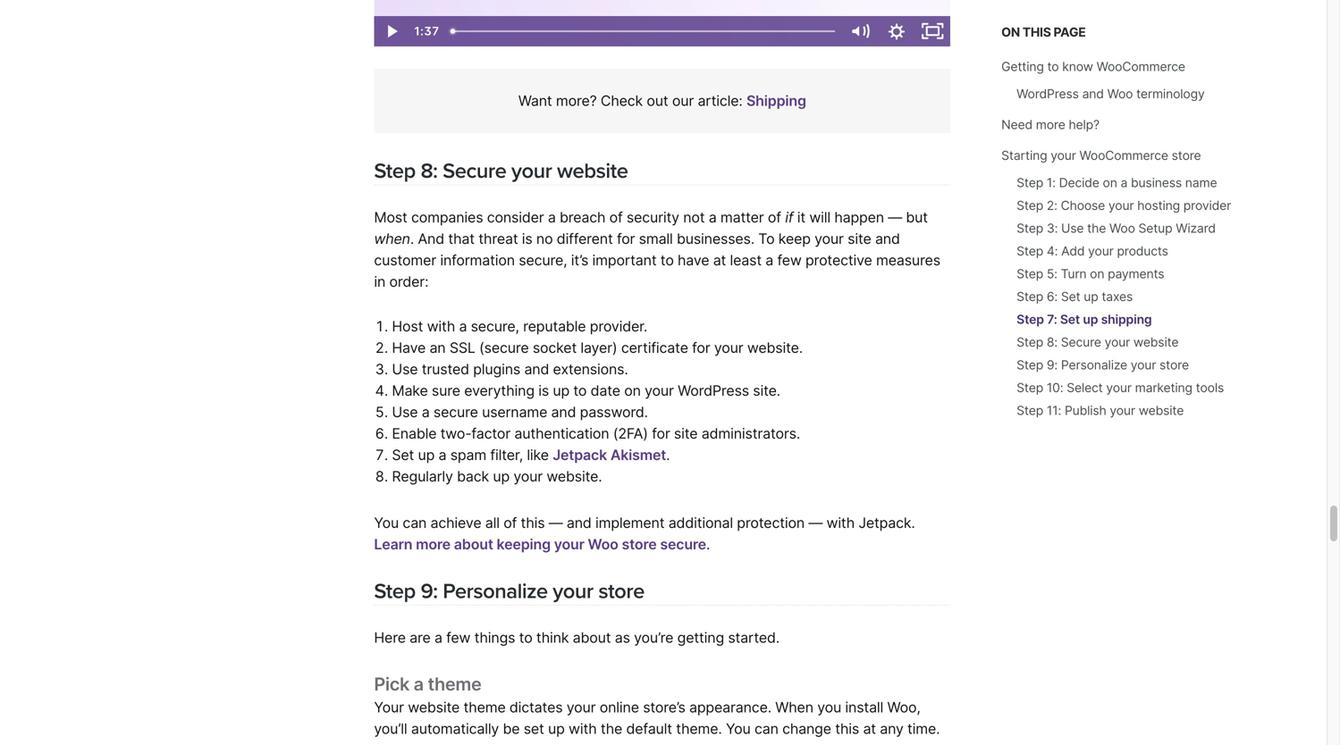 Task type: vqa. For each thing, say whether or not it's contained in the screenshot.
"."
yes



Task type: describe. For each thing, give the bounding box(es) containing it.
when
[[374, 230, 410, 248]]

host
[[392, 318, 423, 335]]

trusted
[[422, 361, 469, 378]]

you
[[818, 699, 842, 717]]

more inside you can achieve all of this — and implement additional protection — with jetpack. learn more about keeping your woo store secure .
[[416, 536, 451, 554]]

2 horizontal spatial of
[[768, 209, 781, 226]]

0 vertical spatial this
[[1023, 25, 1051, 40]]

10:
[[1047, 381, 1064, 396]]

your down step 1: decide on a business name link
[[1109, 198, 1134, 213]]

11:
[[1047, 403, 1062, 419]]

to left know
[[1048, 59, 1059, 74]]

video element
[[374, 0, 951, 46]]

tools
[[1196, 381, 1224, 396]]

extensions.
[[553, 361, 628, 378]]

2 — from the left
[[809, 515, 823, 532]]

for inside . and that threat is no different for small businesses. to keep your site and customer information secure, it's important to have at least a few protective measures in order:
[[617, 230, 635, 248]]

customer
[[374, 252, 436, 269]]

important
[[592, 252, 657, 269]]

step 4: add your products link
[[1017, 244, 1169, 259]]

website inside pick a theme your website theme dictates your online store's appearance. when you install woo, you'll automatically be set up with the default theme. you can change this at any time.
[[408, 699, 460, 717]]

no
[[536, 230, 553, 248]]

administrators.
[[702, 425, 800, 443]]

website up breach
[[557, 158, 628, 184]]

site.
[[753, 382, 781, 400]]

security
[[627, 209, 680, 226]]

personalize inside step 1: decide on a business name step 2: choose your hosting provider step 3: use the woo setup wizard step 4: add your products step 5: turn on payments step 6: set up taxes step 7: set up shipping step 8: secure your website step 9: personalize your store step 10: select your marketing tools step 11: publish your website
[[1061, 358, 1128, 373]]

businesses.
[[677, 230, 755, 248]]

starting your woocommerce store link
[[1002, 148, 1201, 163]]

enable
[[392, 425, 437, 443]]

the inside step 1: decide on a business name step 2: choose your hosting provider step 3: use the woo setup wizard step 4: add your products step 5: turn on payments step 6: set up taxes step 7: set up shipping step 8: secure your website step 9: personalize your store step 10: select your marketing tools step 11: publish your website
[[1088, 221, 1106, 236]]

time.
[[908, 721, 940, 738]]

and inside . and that threat is no different for small businesses. to keep your site and customer information secure, it's important to have at least a few protective measures in order:
[[875, 230, 900, 248]]

wordpress inside host with a secure, reputable provider. have an ssl (secure socket layer) certificate for your website. use trusted plugins and extensions. make sure everything is up to date on your wordpress site. use a secure username and password. enable two-factor authentication (2fa) for site administrators. set up a spam filter, like jetpack akismet . regularly back up your website.
[[678, 382, 749, 400]]

(2fa)
[[613, 425, 648, 443]]

a down "two-" at bottom left
[[439, 447, 447, 464]]

website down marketing
[[1139, 403, 1184, 419]]

ssl
[[450, 339, 475, 357]]

7:
[[1047, 312, 1058, 327]]

have
[[392, 339, 426, 357]]

step 1: decide on a business name step 2: choose your hosting provider step 3: use the woo setup wizard step 4: add your products step 5: turn on payments step 6: set up taxes step 7: set up shipping step 8: secure your website step 9: personalize your store step 10: select your marketing tools step 11: publish your website
[[1017, 175, 1232, 419]]

1 horizontal spatial for
[[652, 425, 670, 443]]

5:
[[1047, 266, 1058, 282]]

you'll
[[374, 721, 407, 738]]

shipping link
[[747, 92, 806, 109]]

things
[[475, 630, 515, 647]]

0 horizontal spatial 9:
[[421, 579, 438, 605]]

a inside . and that threat is no different for small businesses. to keep your site and customer information secure, it's important to have at least a few protective measures in order:
[[766, 252, 774, 269]]

1 vertical spatial step 9: personalize your store link
[[374, 579, 645, 605]]

getting to know woocommerce link
[[1002, 59, 1186, 74]]

here are a few things to think about as you're getting started.
[[374, 630, 780, 647]]

2 vertical spatial use
[[392, 404, 418, 421]]

terminology
[[1137, 86, 1205, 101]]

8: inside step 1: decide on a business name step 2: choose your hosting provider step 3: use the woo setup wizard step 4: add your products step 5: turn on payments step 6: set up taxes step 7: set up shipping step 8: secure your website step 9: personalize your store step 10: select your marketing tools step 11: publish your website
[[1047, 335, 1058, 350]]

most companies consider a breach of security not a matter of if it will happen — but when
[[374, 209, 928, 248]]

small
[[639, 230, 673, 248]]

up up 'regularly'
[[418, 447, 435, 464]]

step 3: use the woo setup wizard link
[[1017, 221, 1216, 236]]

0 vertical spatial woocommerce
[[1097, 59, 1186, 74]]

few inside . and that threat is no different for small businesses. to keep your site and customer information secure, it's important to have at least a few protective measures in order:
[[778, 252, 802, 269]]

when
[[776, 699, 814, 717]]

1 vertical spatial theme
[[464, 699, 506, 717]]

4:
[[1047, 244, 1058, 259]]

is inside . and that threat is no different for small businesses. to keep your site and customer information secure, it's important to have at least a few protective measures in order:
[[522, 230, 533, 248]]

on this page
[[1002, 25, 1086, 40]]

your down certificate
[[645, 382, 674, 400]]

store inside you can achieve all of this — and implement additional protection — with jetpack. learn more about keeping your woo store secure .
[[622, 536, 657, 554]]

your down like
[[514, 468, 543, 486]]

your up step 11: publish your website link
[[1107, 381, 1132, 396]]

on for website.
[[624, 382, 641, 400]]

0 vertical spatial step 8: secure your website link
[[374, 158, 628, 184]]

will
[[810, 209, 831, 226]]

online
[[600, 699, 639, 717]]

date
[[591, 382, 621, 400]]

starting
[[1002, 148, 1048, 163]]

a right are
[[435, 630, 443, 647]]

our
[[672, 92, 694, 109]]

on
[[1002, 25, 1020, 40]]

1 horizontal spatial of
[[610, 209, 623, 226]]

0 vertical spatial wordpress
[[1017, 86, 1079, 101]]

setup
[[1139, 221, 1173, 236]]

a up no at the left of page
[[548, 209, 556, 226]]

. and that threat is no different for small businesses. to keep your site and customer information secure, it's important to have at least a few protective measures in order:
[[374, 230, 941, 291]]

protective
[[806, 252, 873, 269]]

6:
[[1047, 289, 1058, 304]]

up inside pick a theme your website theme dictates your online store's appearance. when you install woo, you'll automatically be set up with the default theme. you can change this at any time.
[[548, 721, 565, 738]]

check
[[601, 92, 643, 109]]

need
[[1002, 117, 1033, 132]]

matter
[[721, 209, 764, 226]]

of inside you can achieve all of this — and implement additional protection — with jetpack. learn more about keeping your woo store secure .
[[504, 515, 517, 532]]

set inside host with a secure, reputable provider. have an ssl (secure socket layer) certificate for your website. use trusted plugins and extensions. make sure everything is up to date on your wordpress site. use a secure username and password. enable two-factor authentication (2fa) for site administrators. set up a spam filter, like jetpack akismet . regularly back up your website.
[[392, 447, 414, 464]]

up down extensions.
[[553, 382, 570, 400]]

0 vertical spatial on
[[1103, 175, 1118, 190]]

store up "as"
[[599, 579, 645, 605]]

to left the think
[[519, 630, 533, 647]]

payments
[[1108, 266, 1165, 282]]

your inside you can achieve all of this — and implement additional protection — with jetpack. learn more about keeping your woo store secure .
[[554, 536, 585, 554]]

everything
[[464, 382, 535, 400]]

9: inside step 1: decide on a business name step 2: choose your hosting provider step 3: use the woo setup wizard step 4: add your products step 5: turn on payments step 6: set up taxes step 7: set up shipping step 8: secure your website step 9: personalize your store step 10: select your marketing tools step 11: publish your website
[[1047, 358, 1058, 373]]

want
[[518, 92, 552, 109]]

step 7: set up shipping link
[[1017, 312, 1152, 327]]

is inside host with a secure, reputable provider. have an ssl (secure socket layer) certificate for your website. use trusted plugins and extensions. make sure everything is up to date on your wordpress site. use a secure username and password. enable two-factor authentication (2fa) for site administrators. set up a spam filter, like jetpack akismet . regularly back up your website.
[[539, 382, 549, 400]]

0 horizontal spatial secure
[[443, 158, 507, 184]]

you inside pick a theme your website theme dictates your online store's appearance. when you install woo, you'll automatically be set up with the default theme. you can change this at any time.
[[726, 721, 751, 738]]

0 horizontal spatial 8:
[[421, 158, 438, 184]]

step 10: select your marketing tools link
[[1017, 381, 1224, 396]]

— but
[[888, 209, 928, 226]]

your up marketing
[[1131, 358, 1157, 373]]

to
[[759, 230, 775, 248]]

set
[[524, 721, 544, 738]]

1 horizontal spatial more
[[1036, 117, 1066, 132]]

in
[[374, 273, 386, 291]]

2:
[[1047, 198, 1058, 213]]

more?
[[556, 92, 597, 109]]

your
[[374, 699, 404, 717]]

0 vertical spatial theme
[[428, 674, 482, 696]]

0 vertical spatial woo
[[1108, 86, 1133, 101]]

your up consider
[[512, 158, 552, 184]]

akismet
[[611, 447, 666, 464]]

0 vertical spatial set
[[1061, 289, 1081, 304]]

step 2: choose your hosting provider link
[[1017, 198, 1232, 213]]

2 horizontal spatial for
[[692, 339, 711, 357]]

with inside you can achieve all of this — and implement additional protection — with jetpack. learn more about keeping your woo store secure .
[[827, 515, 855, 532]]

theme.
[[676, 721, 722, 738]]

happen
[[835, 209, 884, 226]]

secure inside host with a secure, reputable provider. have an ssl (secure socket layer) certificate for your website. use trusted plugins and extensions. make sure everything is up to date on your wordpress site. use a secure username and password. enable two-factor authentication (2fa) for site administrators. set up a spam filter, like jetpack akismet . regularly back up your website.
[[434, 404, 478, 421]]

help?
[[1069, 117, 1100, 132]]

woo inside you can achieve all of this — and implement additional protection — with jetpack. learn more about keeping your woo store secure .
[[588, 536, 619, 554]]

store up name
[[1172, 148, 1201, 163]]

need more help? link
[[1002, 117, 1100, 132]]

jetpack
[[553, 447, 607, 464]]

back
[[457, 468, 489, 486]]

wordpress and woo terminology
[[1017, 86, 1205, 101]]

to inside host with a secure, reputable provider. have an ssl (secure socket layer) certificate for your website. use trusted plugins and extensions. make sure everything is up to date on your wordpress site. use a secure username and password. enable two-factor authentication (2fa) for site administrators. set up a spam filter, like jetpack akismet . regularly back up your website.
[[574, 382, 587, 400]]

getting
[[678, 630, 724, 647]]

use inside step 1: decide on a business name step 2: choose your hosting provider step 3: use the woo setup wizard step 4: add your products step 5: turn on payments step 6: set up taxes step 7: set up shipping step 8: secure your website step 9: personalize your store step 10: select your marketing tools step 11: publish your website
[[1061, 221, 1084, 236]]

and
[[418, 230, 444, 248]]

the inside pick a theme your website theme dictates your online store's appearance. when you install woo, you'll automatically be set up with the default theme. you can change this at any time.
[[601, 721, 623, 738]]

your up step 5: turn on payments link
[[1088, 244, 1114, 259]]

secure inside you can achieve all of this — and implement additional protection — with jetpack. learn more about keeping your woo store secure .
[[660, 536, 706, 554]]

1 vertical spatial about
[[573, 630, 611, 647]]

an
[[430, 339, 446, 357]]

keeping
[[497, 536, 551, 554]]

to inside . and that threat is no different for small businesses. to keep your site and customer information secure, it's important to have at least a few protective measures in order:
[[661, 252, 674, 269]]

starting your woocommerce store
[[1002, 148, 1201, 163]]

dictates
[[510, 699, 563, 717]]

getting to know woocommerce
[[1002, 59, 1186, 74]]

secure, inside host with a secure, reputable provider. have an ssl (secure socket layer) certificate for your website. use trusted plugins and extensions. make sure everything is up to date on your wordpress site. use a secure username and password. enable two-factor authentication (2fa) for site administrators. set up a spam filter, like jetpack akismet . regularly back up your website.
[[471, 318, 519, 335]]

appearance.
[[689, 699, 772, 717]]



Task type: locate. For each thing, give the bounding box(es) containing it.
0 vertical spatial with
[[427, 318, 455, 335]]

1 vertical spatial this
[[521, 515, 545, 532]]

0 horizontal spatial secure
[[434, 404, 478, 421]]

1 vertical spatial 9:
[[421, 579, 438, 605]]

website. down jetpack at the bottom left of the page
[[547, 468, 602, 486]]

on right date
[[624, 382, 641, 400]]

1 horizontal spatial about
[[573, 630, 611, 647]]

up down step 6: set up taxes link at the right top of page
[[1083, 312, 1098, 327]]

0 horizontal spatial the
[[601, 721, 623, 738]]

your down will
[[815, 230, 844, 248]]

1 horizontal spatial is
[[539, 382, 549, 400]]

0 horizontal spatial site
[[674, 425, 698, 443]]

with inside pick a theme your website theme dictates your online store's appearance. when you install woo, you'll automatically be set up with the default theme. you can change this at any time.
[[569, 721, 597, 738]]

.
[[410, 230, 414, 248], [666, 447, 670, 464], [706, 536, 710, 554]]

taxes
[[1102, 289, 1133, 304]]

secure up companies
[[443, 158, 507, 184]]

can up learn
[[403, 515, 427, 532]]

and down — but
[[875, 230, 900, 248]]

store inside step 1: decide on a business name step 2: choose your hosting provider step 3: use the woo setup wizard step 4: add your products step 5: turn on payments step 6: set up taxes step 7: set up shipping step 8: secure your website step 9: personalize your store step 10: select your marketing tools step 11: publish your website
[[1160, 358, 1189, 373]]

automatically
[[411, 721, 499, 738]]

consider
[[487, 209, 544, 226]]

is up username
[[539, 382, 549, 400]]

1 horizontal spatial .
[[666, 447, 670, 464]]

with inside host with a secure, reputable provider. have an ssl (secure socket layer) certificate for your website. use trusted plugins and extensions. make sure everything is up to date on your wordpress site. use a secure username and password. enable two-factor authentication (2fa) for site administrators. set up a spam filter, like jetpack akismet . regularly back up your website.
[[427, 318, 455, 335]]

can inside you can achieve all of this — and implement additional protection — with jetpack. learn more about keeping your woo store secure .
[[403, 515, 427, 532]]

woo down implement on the left of page
[[588, 536, 619, 554]]

woo inside step 1: decide on a business name step 2: choose your hosting provider step 3: use the woo setup wizard step 4: add your products step 5: turn on payments step 6: set up taxes step 7: set up shipping step 8: secure your website step 9: personalize your store step 10: select your marketing tools step 11: publish your website
[[1110, 221, 1135, 236]]

least
[[730, 252, 762, 269]]

0 vertical spatial about
[[454, 536, 493, 554]]

1 vertical spatial wordpress
[[678, 382, 749, 400]]

order:
[[389, 273, 429, 291]]

1 vertical spatial step 8: secure your website link
[[1017, 335, 1179, 350]]

few left 'things'
[[446, 630, 471, 647]]

0 vertical spatial secure
[[443, 158, 507, 184]]

on up step 2: choose your hosting provider link
[[1103, 175, 1118, 190]]

your inside pick a theme your website theme dictates your online store's appearance. when you install woo, you'll automatically be set up with the default theme. you can change this at any time.
[[567, 699, 596, 717]]

. up additional on the bottom
[[666, 447, 670, 464]]

socket
[[533, 339, 577, 357]]

store down implement on the left of page
[[622, 536, 657, 554]]

have
[[678, 252, 710, 269]]

on inside host with a secure, reputable provider. have an ssl (secure socket layer) certificate for your website. use trusted plugins and extensions. make sure everything is up to date on your wordpress site. use a secure username and password. enable two-factor authentication (2fa) for site administrators. set up a spam filter, like jetpack akismet . regularly back up your website.
[[624, 382, 641, 400]]

add
[[1062, 244, 1085, 259]]

know
[[1063, 59, 1094, 74]]

your down shipping
[[1105, 335, 1130, 350]]

2 vertical spatial woo
[[588, 536, 619, 554]]

use down have
[[392, 361, 418, 378]]

decide
[[1059, 175, 1100, 190]]

about inside you can achieve all of this — and implement additional protection — with jetpack. learn more about keeping your woo store secure .
[[454, 536, 493, 554]]

and down socket
[[524, 361, 549, 378]]

woo,
[[888, 699, 921, 717]]

0 horizontal spatial .
[[410, 230, 414, 248]]

theme up automatically
[[428, 674, 482, 696]]

password.
[[580, 404, 648, 421]]

secure up "two-" at bottom left
[[434, 404, 478, 421]]

authentication
[[515, 425, 609, 443]]

secure down additional on the bottom
[[660, 536, 706, 554]]

reputable
[[523, 318, 586, 335]]

secure down step 7: set up shipping link
[[1061, 335, 1102, 350]]

at down the businesses.
[[713, 252, 726, 269]]

you inside you can achieve all of this — and implement additional protection — with jetpack. learn more about keeping your woo store secure .
[[374, 515, 399, 532]]

1 vertical spatial for
[[692, 339, 711, 357]]

. inside . and that threat is no different for small businesses. to keep your site and customer information secure, it's important to have at least a few protective measures in order:
[[410, 230, 414, 248]]

your left online
[[567, 699, 596, 717]]

can inside pick a theme your website theme dictates your online store's appearance. when you install woo, you'll automatically be set up with the default theme. you can change this at any time.
[[755, 721, 779, 738]]

this up learn more about keeping your woo store secure link
[[521, 515, 545, 532]]

0 vertical spatial 8:
[[421, 158, 438, 184]]

to down small
[[661, 252, 674, 269]]

jetpack akismet link
[[553, 447, 666, 464]]

a right not
[[709, 209, 717, 226]]

it's
[[571, 252, 589, 269]]

1 vertical spatial 8:
[[1047, 335, 1058, 350]]

this down install
[[835, 721, 859, 738]]

1 — from the left
[[549, 515, 563, 532]]

1 horizontal spatial you
[[726, 721, 751, 738]]

on
[[1103, 175, 1118, 190], [1090, 266, 1105, 282], [624, 382, 641, 400]]

need more help?
[[1002, 117, 1100, 132]]

wordpress up need more help? link
[[1017, 86, 1079, 101]]

on for use
[[1090, 266, 1105, 282]]

and up learn more about keeping your woo store secure link
[[567, 515, 592, 532]]

0 vertical spatial step 9: personalize your store link
[[1017, 358, 1189, 373]]

0 vertical spatial few
[[778, 252, 802, 269]]

your down step 10: select your marketing tools link
[[1110, 403, 1136, 419]]

is
[[522, 230, 533, 248], [539, 382, 549, 400]]

woo down "getting to know woocommerce" link
[[1108, 86, 1133, 101]]

1 vertical spatial secure
[[660, 536, 706, 554]]

(secure
[[479, 339, 529, 357]]

this right on
[[1023, 25, 1051, 40]]

step 8: secure your website
[[374, 158, 628, 184]]

few down keep
[[778, 252, 802, 269]]

0 horizontal spatial of
[[504, 515, 517, 532]]

0 horizontal spatial website.
[[547, 468, 602, 486]]

0 horizontal spatial personalize
[[443, 579, 548, 605]]

1 vertical spatial the
[[601, 721, 623, 738]]

a up ssl
[[459, 318, 467, 335]]

more down achieve
[[416, 536, 451, 554]]

2 vertical spatial this
[[835, 721, 859, 738]]

use down make
[[392, 404, 418, 421]]

1 horizontal spatial this
[[835, 721, 859, 738]]

— up learn more about keeping your woo store secure link
[[549, 515, 563, 532]]

wizard
[[1176, 221, 1216, 236]]

— right protection on the bottom of the page
[[809, 515, 823, 532]]

install
[[845, 699, 884, 717]]

step 6: set up taxes link
[[1017, 289, 1133, 304]]

change
[[783, 721, 832, 738]]

use right 3:
[[1061, 221, 1084, 236]]

1 vertical spatial use
[[392, 361, 418, 378]]

companies
[[411, 209, 483, 226]]

secure, inside . and that threat is no different for small businesses. to keep your site and customer information secure, it's important to have at least a few protective measures in order:
[[519, 252, 567, 269]]

up down filter,
[[493, 468, 510, 486]]

9: up are
[[421, 579, 438, 605]]

1 vertical spatial woo
[[1110, 221, 1135, 236]]

site inside host with a secure, reputable provider. have an ssl (secure socket layer) certificate for your website. use trusted plugins and extensions. make sure everything is up to date on your wordpress site. use a secure username and password. enable two-factor authentication (2fa) for site administrators. set up a spam filter, like jetpack akismet . regularly back up your website.
[[674, 425, 698, 443]]

1 vertical spatial you
[[726, 721, 751, 738]]

1 vertical spatial on
[[1090, 266, 1105, 282]]

and down getting to know woocommerce
[[1083, 86, 1104, 101]]

as
[[615, 630, 630, 647]]

think
[[536, 630, 569, 647]]

step 9: personalize your store link up step 10: select your marketing tools link
[[1017, 358, 1189, 373]]

0 vertical spatial at
[[713, 252, 726, 269]]

to
[[1048, 59, 1059, 74], [661, 252, 674, 269], [574, 382, 587, 400], [519, 630, 533, 647]]

1 horizontal spatial 8:
[[1047, 335, 1058, 350]]

1 vertical spatial with
[[827, 515, 855, 532]]

more
[[1036, 117, 1066, 132], [416, 536, 451, 554]]

website up automatically
[[408, 699, 460, 717]]

2 horizontal spatial with
[[827, 515, 855, 532]]

site
[[848, 230, 872, 248], [674, 425, 698, 443]]

0 horizontal spatial at
[[713, 252, 726, 269]]

0 vertical spatial secure,
[[519, 252, 567, 269]]

it
[[797, 209, 806, 226]]

website
[[557, 158, 628, 184], [1134, 335, 1179, 350], [1139, 403, 1184, 419], [408, 699, 460, 717]]

0 vertical spatial secure
[[434, 404, 478, 421]]

jetpack.
[[859, 515, 915, 532]]

pick a theme your website theme dictates your online store's appearance. when you install woo, you'll automatically be set up with the default theme. you can change this at any time.
[[374, 674, 940, 738]]

regularly
[[392, 468, 453, 486]]

can down 'when'
[[755, 721, 779, 738]]

this inside pick a theme your website theme dictates your online store's appearance. when you install woo, you'll automatically be set up with the default theme. you can change this at any time.
[[835, 721, 859, 738]]

. left and
[[410, 230, 414, 248]]

is left no at the left of page
[[522, 230, 533, 248]]

website.
[[747, 339, 803, 357], [547, 468, 602, 486]]

your right keeping
[[554, 536, 585, 554]]

breach
[[560, 209, 606, 226]]

step 9: personalize your store
[[374, 579, 645, 605]]

1 vertical spatial few
[[446, 630, 471, 647]]

additional
[[669, 515, 733, 532]]

1 vertical spatial .
[[666, 447, 670, 464]]

article:
[[698, 92, 743, 109]]

step 5: turn on payments link
[[1017, 266, 1165, 282]]

1 vertical spatial woocommerce
[[1080, 148, 1169, 163]]

2 vertical spatial on
[[624, 382, 641, 400]]

step 8: secure your website link down step 7: set up shipping link
[[1017, 335, 1179, 350]]

setting up shipping video image
[[374, 0, 951, 46], [374, 0, 951, 46]]

. inside you can achieve all of this — and implement additional protection — with jetpack. learn more about keeping your woo store secure .
[[706, 536, 710, 554]]

personalize up 'select'
[[1061, 358, 1128, 373]]

0 horizontal spatial —
[[549, 515, 563, 532]]

up right "set"
[[548, 721, 565, 738]]

1 vertical spatial secure,
[[471, 318, 519, 335]]

1 vertical spatial site
[[674, 425, 698, 443]]

learn
[[374, 536, 413, 554]]

8: down 7:
[[1047, 335, 1058, 350]]

1 vertical spatial website.
[[547, 468, 602, 486]]

your right certificate
[[714, 339, 744, 357]]

site inside . and that threat is no different for small businesses. to keep your site and customer information secure, it's important to have at least a few protective measures in order:
[[848, 230, 872, 248]]

more left help?
[[1036, 117, 1066, 132]]

secure, down no at the left of page
[[519, 252, 567, 269]]

1 horizontal spatial the
[[1088, 221, 1106, 236]]

woocommerce up step 1: decide on a business name link
[[1080, 148, 1169, 163]]

0 vertical spatial more
[[1036, 117, 1066, 132]]

1 horizontal spatial with
[[569, 721, 597, 738]]

0 horizontal spatial step 8: secure your website link
[[374, 158, 628, 184]]

about down achieve
[[454, 536, 493, 554]]

0 vertical spatial personalize
[[1061, 358, 1128, 373]]

your up 1:
[[1051, 148, 1076, 163]]

products
[[1117, 244, 1169, 259]]

at inside pick a theme your website theme dictates your online store's appearance. when you install woo, you'll automatically be set up with the default theme. you can change this at any time.
[[863, 721, 876, 738]]

of left if
[[768, 209, 781, 226]]

1 horizontal spatial wordpress
[[1017, 86, 1079, 101]]

0 vertical spatial 9:
[[1047, 358, 1058, 373]]

a inside pick a theme your website theme dictates your online store's appearance. when you install woo, you'll automatically be set up with the default theme. you can change this at any time.
[[414, 674, 424, 696]]

0 vertical spatial website.
[[747, 339, 803, 357]]

with left 'jetpack.'
[[827, 515, 855, 532]]

0 vertical spatial use
[[1061, 221, 1084, 236]]

set right 7:
[[1060, 312, 1080, 327]]

wordpress
[[1017, 86, 1079, 101], [678, 382, 749, 400]]

of right all on the bottom left of page
[[504, 515, 517, 532]]

this
[[1023, 25, 1051, 40], [521, 515, 545, 532], [835, 721, 859, 738]]

step 9: personalize your store link
[[1017, 358, 1189, 373], [374, 579, 645, 605]]

a
[[1121, 175, 1128, 190], [548, 209, 556, 226], [709, 209, 717, 226], [766, 252, 774, 269], [459, 318, 467, 335], [422, 404, 430, 421], [439, 447, 447, 464], [435, 630, 443, 647], [414, 674, 424, 696]]

hosting
[[1138, 198, 1180, 213]]

to down extensions.
[[574, 382, 587, 400]]

website. up site.
[[747, 339, 803, 357]]

shipping
[[1101, 312, 1152, 327]]

all
[[485, 515, 500, 532]]

keep
[[779, 230, 811, 248]]

provider.
[[590, 318, 648, 335]]

for right certificate
[[692, 339, 711, 357]]

2 vertical spatial for
[[652, 425, 670, 443]]

secure inside step 1: decide on a business name step 2: choose your hosting provider step 3: use the woo setup wizard step 4: add your products step 5: turn on payments step 6: set up taxes step 7: set up shipping step 8: secure your website step 9: personalize your store step 10: select your marketing tools step 11: publish your website
[[1061, 335, 1102, 350]]

host with a secure, reputable provider. have an ssl (secure socket layer) certificate for your website. use trusted plugins and extensions. make sure everything is up to date on your wordpress site. use a secure username and password. enable two-factor authentication (2fa) for site administrators. set up a spam filter, like jetpack akismet . regularly back up your website.
[[392, 318, 803, 486]]

1 horizontal spatial personalize
[[1061, 358, 1128, 373]]

0 vertical spatial you
[[374, 515, 399, 532]]

0 vertical spatial .
[[410, 230, 414, 248]]

measures
[[876, 252, 941, 269]]

set right 6:
[[1061, 289, 1081, 304]]

your up here are a few things to think about as you're getting started.
[[553, 579, 594, 605]]

a inside step 1: decide on a business name step 2: choose your hosting provider step 3: use the woo setup wizard step 4: add your products step 5: turn on payments step 6: set up taxes step 7: set up shipping step 8: secure your website step 9: personalize your store step 10: select your marketing tools step 11: publish your website
[[1121, 175, 1128, 190]]

8: up companies
[[421, 158, 438, 184]]

use
[[1061, 221, 1084, 236], [392, 361, 418, 378], [392, 404, 418, 421]]

9: up 10:
[[1047, 358, 1058, 373]]

at down install
[[863, 721, 876, 738]]

website down shipping
[[1134, 335, 1179, 350]]

with right "set"
[[569, 721, 597, 738]]

1 horizontal spatial secure
[[660, 536, 706, 554]]

2 horizontal spatial this
[[1023, 25, 1051, 40]]

1 vertical spatial personalize
[[443, 579, 548, 605]]

username
[[482, 404, 547, 421]]

1 vertical spatial can
[[755, 721, 779, 738]]

of
[[610, 209, 623, 226], [768, 209, 781, 226], [504, 515, 517, 532]]

1 horizontal spatial —
[[809, 515, 823, 532]]

of right breach
[[610, 209, 623, 226]]

the up step 4: add your products link
[[1088, 221, 1106, 236]]

0 vertical spatial site
[[848, 230, 872, 248]]

set down 'enable'
[[392, 447, 414, 464]]

woocommerce up terminology
[[1097, 59, 1186, 74]]

any
[[880, 721, 904, 738]]

1 horizontal spatial 9:
[[1047, 358, 1058, 373]]

this inside you can achieve all of this — and implement additional protection — with jetpack. learn more about keeping your woo store secure .
[[521, 515, 545, 532]]

1 horizontal spatial step 9: personalize your store link
[[1017, 358, 1189, 373]]

0 horizontal spatial step 9: personalize your store link
[[374, 579, 645, 605]]

1 horizontal spatial at
[[863, 721, 876, 738]]

and up authentication
[[551, 404, 576, 421]]

0 horizontal spatial you
[[374, 515, 399, 532]]

secure
[[434, 404, 478, 421], [660, 536, 706, 554]]

0 horizontal spatial with
[[427, 318, 455, 335]]

0 vertical spatial can
[[403, 515, 427, 532]]

up down step 5: turn on payments link
[[1084, 289, 1099, 304]]

step 8: secure your website link up consider
[[374, 158, 628, 184]]

protection
[[737, 515, 805, 532]]

store's
[[643, 699, 686, 717]]

publish
[[1065, 403, 1107, 419]]

1 vertical spatial set
[[1060, 312, 1080, 327]]

with
[[427, 318, 455, 335], [827, 515, 855, 532], [569, 721, 597, 738]]

on down step 4: add your products link
[[1090, 266, 1105, 282]]

out
[[647, 92, 668, 109]]

0 horizontal spatial wordpress
[[678, 382, 749, 400]]

business
[[1131, 175, 1182, 190]]

2 vertical spatial set
[[392, 447, 414, 464]]

site right (2fa)
[[674, 425, 698, 443]]

for up important
[[617, 230, 635, 248]]

and inside you can achieve all of this — and implement additional protection — with jetpack. learn more about keeping your woo store secure .
[[567, 515, 592, 532]]

2 vertical spatial with
[[569, 721, 597, 738]]

9:
[[1047, 358, 1058, 373], [421, 579, 438, 605]]

a up 'enable'
[[422, 404, 430, 421]]

1 horizontal spatial can
[[755, 721, 779, 738]]

0 vertical spatial for
[[617, 230, 635, 248]]

—
[[549, 515, 563, 532], [809, 515, 823, 532]]

the down online
[[601, 721, 623, 738]]

like
[[527, 447, 549, 464]]

set
[[1061, 289, 1081, 304], [1060, 312, 1080, 327], [392, 447, 414, 464]]

implement
[[596, 515, 665, 532]]

secure, up (secure at left top
[[471, 318, 519, 335]]

1 horizontal spatial site
[[848, 230, 872, 248]]

1 vertical spatial more
[[416, 536, 451, 554]]

a up step 2: choose your hosting provider link
[[1121, 175, 1128, 190]]

3:
[[1047, 221, 1058, 236]]

your inside . and that threat is no different for small businesses. to keep your site and customer information secure, it's important to have at least a few protective measures in order:
[[815, 230, 844, 248]]

1 horizontal spatial few
[[778, 252, 802, 269]]

at inside . and that threat is no different for small businesses. to keep your site and customer information secure, it's important to have at least a few protective measures in order:
[[713, 252, 726, 269]]

personalize up 'things'
[[443, 579, 548, 605]]

0 horizontal spatial for
[[617, 230, 635, 248]]

step 9: personalize your store link up 'things'
[[374, 579, 645, 605]]

here
[[374, 630, 406, 647]]

a right the pick
[[414, 674, 424, 696]]

0 horizontal spatial can
[[403, 515, 427, 532]]

. inside host with a secure, reputable provider. have an ssl (secure socket layer) certificate for your website. use trusted plugins and extensions. make sure everything is up to date on your wordpress site. use a secure username and password. enable two-factor authentication (2fa) for site administrators. set up a spam filter, like jetpack akismet . regularly back up your website.
[[666, 447, 670, 464]]



